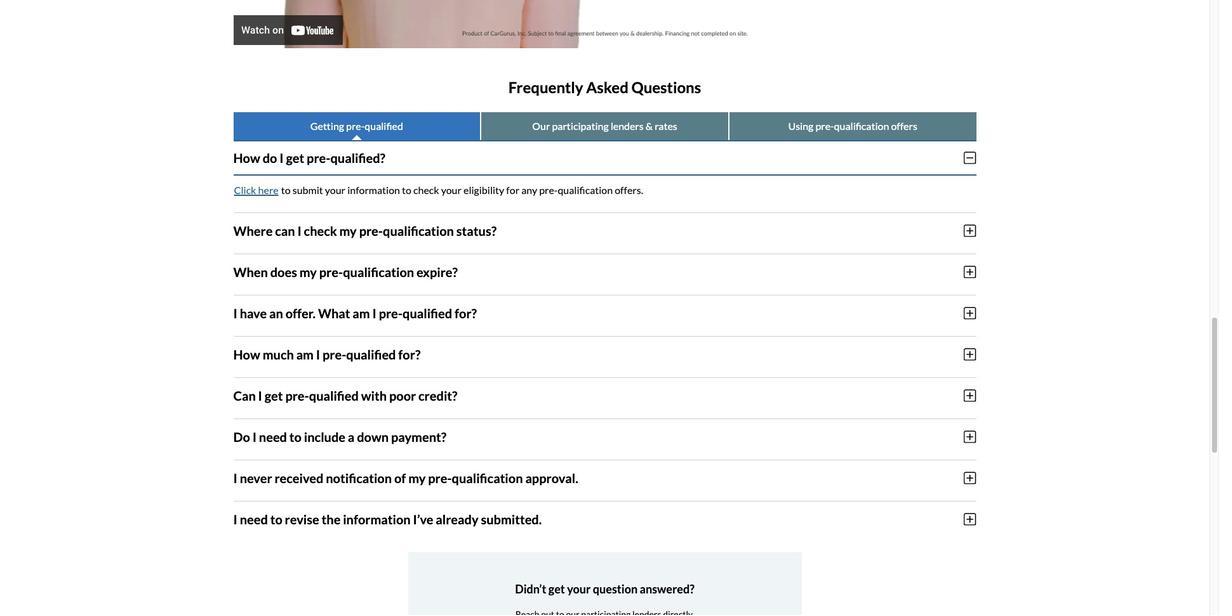 Task type: locate. For each thing, give the bounding box(es) containing it.
rates
[[655, 120, 677, 132]]

0 vertical spatial information
[[347, 184, 400, 196]]

0 vertical spatial plus square image
[[964, 307, 976, 321]]

1 horizontal spatial for?
[[455, 306, 477, 321]]

i
[[280, 150, 284, 166], [297, 223, 301, 239], [233, 306, 237, 321], [372, 306, 376, 321], [316, 347, 320, 362], [258, 388, 262, 404], [253, 430, 257, 445], [233, 471, 237, 486], [233, 512, 237, 528]]

plus square image inside i have an offer. what am i pre-qualified for? button
[[964, 307, 976, 321]]

get right do
[[286, 150, 304, 166]]

0 vertical spatial how
[[233, 150, 260, 166]]

how for how do i get pre-qualified?
[[233, 150, 260, 166]]

plus square image inside can i get pre-qualified with poor credit? button
[[964, 389, 976, 403]]

0 vertical spatial my
[[339, 223, 357, 239]]

information
[[347, 184, 400, 196], [343, 512, 411, 528]]

check
[[413, 184, 439, 196], [304, 223, 337, 239]]

plus square image
[[964, 224, 976, 238], [964, 265, 976, 279], [964, 348, 976, 362], [964, 389, 976, 403], [964, 472, 976, 486]]

am
[[353, 306, 370, 321], [296, 347, 314, 362]]

qualified up 'qualified?'
[[365, 120, 403, 132]]

qualification down how do i get pre-qualified? dropdown button
[[558, 184, 613, 196]]

am right much
[[296, 347, 314, 362]]

to
[[281, 184, 291, 196], [402, 184, 411, 196], [289, 430, 302, 445], [270, 512, 282, 528]]

for? up the poor
[[398, 347, 421, 362]]

frequently
[[509, 78, 583, 97]]

0 vertical spatial get
[[286, 150, 304, 166]]

1 plus square image from the top
[[964, 307, 976, 321]]

2 horizontal spatial your
[[567, 583, 591, 597]]

do i need to include a down payment? button
[[233, 420, 976, 455]]

pre- up when does my pre-qualification expire? on the top left of the page
[[359, 223, 383, 239]]

how left do
[[233, 150, 260, 166]]

1 how from the top
[[233, 150, 260, 166]]

qualified up the "with"
[[346, 347, 396, 362]]

my right of
[[408, 471, 426, 486]]

0 horizontal spatial check
[[304, 223, 337, 239]]

how inside button
[[233, 347, 260, 362]]

how much am i pre-qualified for?
[[233, 347, 421, 362]]

need down 'never' at the bottom left of the page
[[240, 512, 268, 528]]

1 vertical spatial for?
[[398, 347, 421, 362]]

information for your
[[347, 184, 400, 196]]

include
[[304, 430, 345, 445]]

qualified down expire?
[[403, 306, 452, 321]]

how do i get pre-qualified? button
[[233, 140, 976, 176]]

2 plus square image from the top
[[964, 430, 976, 444]]

plus square image inside i never received notification of my pre-qualification approval. button
[[964, 472, 976, 486]]

does
[[270, 265, 297, 280]]

0 horizontal spatial for?
[[398, 347, 421, 362]]

0 horizontal spatial get
[[265, 388, 283, 404]]

1 horizontal spatial my
[[339, 223, 357, 239]]

check right can
[[304, 223, 337, 239]]

plus square image for status?
[[964, 224, 976, 238]]

1 horizontal spatial check
[[413, 184, 439, 196]]

to left include
[[289, 430, 302, 445]]

0 vertical spatial am
[[353, 306, 370, 321]]

your right the submit
[[325, 184, 345, 196]]

pre- right of
[[428, 471, 452, 486]]

my right does
[[300, 265, 317, 280]]

2 horizontal spatial get
[[549, 583, 565, 597]]

my up when does my pre-qualification expire? on the top left of the page
[[339, 223, 357, 239]]

qualification inside using pre-qualification offers button
[[834, 120, 889, 132]]

getting pre-qualified
[[310, 120, 403, 132]]

expire?
[[417, 265, 458, 280]]

1 horizontal spatial get
[[286, 150, 304, 166]]

0 vertical spatial for?
[[455, 306, 477, 321]]

1 vertical spatial plus square image
[[964, 430, 976, 444]]

1 vertical spatial check
[[304, 223, 337, 239]]

your
[[325, 184, 345, 196], [441, 184, 462, 196], [567, 583, 591, 597]]

get right didn't
[[549, 583, 565, 597]]

pre- right what
[[379, 306, 403, 321]]

offers
[[891, 120, 917, 132]]

with
[[361, 388, 387, 404]]

can i get pre-qualified with poor credit?
[[233, 388, 457, 404]]

qualification down "where can i check my pre-qualification status?"
[[343, 265, 414, 280]]

0 horizontal spatial your
[[325, 184, 345, 196]]

offers.
[[615, 184, 643, 196]]

plus square image
[[964, 307, 976, 321], [964, 430, 976, 444], [964, 513, 976, 527]]

check inside button
[[304, 223, 337, 239]]

plus square image inside where can i check my pre-qualification status? button
[[964, 224, 976, 238]]

how for how much am i pre-qualified for?
[[233, 347, 260, 362]]

minus square image
[[964, 151, 976, 165]]

i never received notification of my pre-qualification approval.
[[233, 471, 578, 486]]

i never received notification of my pre-qualification approval. button
[[233, 461, 976, 496]]

plus square image for submitted.
[[964, 513, 976, 527]]

pre- right the any
[[539, 184, 558, 196]]

1 vertical spatial how
[[233, 347, 260, 362]]

5 plus square image from the top
[[964, 472, 976, 486]]

submitted.
[[481, 512, 542, 528]]

pre- down what
[[323, 347, 346, 362]]

pre- inside dropdown button
[[307, 150, 330, 166]]

plus square image for qualification
[[964, 472, 976, 486]]

1 vertical spatial my
[[300, 265, 317, 280]]

1 vertical spatial get
[[265, 388, 283, 404]]

can
[[233, 388, 256, 404]]

where
[[233, 223, 273, 239]]

check left eligibility
[[413, 184, 439, 196]]

answered?
[[640, 583, 695, 597]]

0 vertical spatial need
[[259, 430, 287, 445]]

how inside dropdown button
[[233, 150, 260, 166]]

qualification inside where can i check my pre-qualification status? button
[[383, 223, 454, 239]]

do
[[233, 430, 250, 445]]

our
[[532, 120, 550, 132]]

the
[[322, 512, 341, 528]]

qualification up "submitted."
[[452, 471, 523, 486]]

plus square image for credit?
[[964, 389, 976, 403]]

1 vertical spatial information
[[343, 512, 411, 528]]

am right what
[[353, 306, 370, 321]]

qualification left offers
[[834, 120, 889, 132]]

offer.
[[286, 306, 316, 321]]

qualification up expire?
[[383, 223, 454, 239]]

1 plus square image from the top
[[964, 224, 976, 238]]

where can i check my pre-qualification status?
[[233, 223, 497, 239]]

qualification inside i never received notification of my pre-qualification approval. button
[[452, 471, 523, 486]]

where can i check my pre-qualification status? button
[[233, 213, 976, 249]]

how do i get pre-qualified?
[[233, 150, 385, 166]]

i have an offer. what am i pre-qualified for?
[[233, 306, 477, 321]]

i need to revise the information i've already submitted. button
[[233, 502, 976, 538]]

i inside dropdown button
[[280, 150, 284, 166]]

pre- down much
[[285, 388, 309, 404]]

information inside button
[[343, 512, 411, 528]]

plus square image inside do i need to include a down payment? button
[[964, 430, 976, 444]]

qualified?
[[330, 150, 385, 166]]

your left question
[[567, 583, 591, 597]]

plus square image inside when does my pre-qualification expire? button
[[964, 265, 976, 279]]

when does my pre-qualification expire? button
[[233, 254, 976, 290]]

1 vertical spatial am
[[296, 347, 314, 362]]

get inside button
[[265, 388, 283, 404]]

getting
[[310, 120, 344, 132]]

1 horizontal spatial am
[[353, 306, 370, 321]]

3 plus square image from the top
[[964, 513, 976, 527]]

a
[[348, 430, 355, 445]]

need right do
[[259, 430, 287, 445]]

4 plus square image from the top
[[964, 389, 976, 403]]

get right can
[[265, 388, 283, 404]]

never
[[240, 471, 272, 486]]

2 vertical spatial plus square image
[[964, 513, 976, 527]]

for? down expire?
[[455, 306, 477, 321]]

status?
[[456, 223, 497, 239]]

2 vertical spatial my
[[408, 471, 426, 486]]

how left much
[[233, 347, 260, 362]]

frequently asked questions tab list
[[233, 112, 976, 140]]

frequently asked questions
[[509, 78, 701, 97]]

&
[[646, 120, 653, 132]]

need
[[259, 430, 287, 445], [240, 512, 268, 528]]

0 horizontal spatial my
[[300, 265, 317, 280]]

information down notification
[[343, 512, 411, 528]]

pre- right the using
[[816, 120, 834, 132]]

approval.
[[525, 471, 578, 486]]

my
[[339, 223, 357, 239], [300, 265, 317, 280], [408, 471, 426, 486]]

do
[[263, 150, 277, 166]]

plus square image inside 'how much am i pre-qualified for?' button
[[964, 348, 976, 362]]

qualification
[[834, 120, 889, 132], [558, 184, 613, 196], [383, 223, 454, 239], [343, 265, 414, 280], [452, 471, 523, 486]]

qualified
[[365, 120, 403, 132], [403, 306, 452, 321], [346, 347, 396, 362], [309, 388, 359, 404]]

information down 'qualified?'
[[347, 184, 400, 196]]

2 how from the top
[[233, 347, 260, 362]]

for?
[[455, 306, 477, 321], [398, 347, 421, 362]]

2 plus square image from the top
[[964, 265, 976, 279]]

your left eligibility
[[441, 184, 462, 196]]

pre-
[[346, 120, 365, 132], [816, 120, 834, 132], [307, 150, 330, 166], [539, 184, 558, 196], [359, 223, 383, 239], [319, 265, 343, 280], [379, 306, 403, 321], [323, 347, 346, 362], [285, 388, 309, 404], [428, 471, 452, 486]]

of
[[394, 471, 406, 486]]

click here button
[[233, 181, 279, 200]]

3 plus square image from the top
[[964, 348, 976, 362]]

click here to submit your information to check your eligibility for any pre-qualification offers.
[[234, 184, 643, 196]]

pre- right the getting
[[346, 120, 365, 132]]

pre- down the getting
[[307, 150, 330, 166]]

plus square image inside i need to revise the information i've already submitted. button
[[964, 513, 976, 527]]

asked
[[586, 78, 629, 97]]

down
[[357, 430, 389, 445]]

how
[[233, 150, 260, 166], [233, 347, 260, 362]]

get
[[286, 150, 304, 166], [265, 388, 283, 404], [549, 583, 565, 597]]



Task type: describe. For each thing, give the bounding box(es) containing it.
eligibility
[[464, 184, 504, 196]]

qualified left the "with"
[[309, 388, 359, 404]]

i have an offer. what am i pre-qualified for? button
[[233, 296, 976, 331]]

qualification inside when does my pre-qualification expire? button
[[343, 265, 414, 280]]

0 vertical spatial check
[[413, 184, 439, 196]]

can
[[275, 223, 295, 239]]

our participating lenders & rates button
[[481, 112, 728, 140]]

revise
[[285, 512, 319, 528]]

credit?
[[419, 388, 457, 404]]

when does my pre-qualification expire?
[[233, 265, 458, 280]]

my inside button
[[339, 223, 357, 239]]

have
[[240, 306, 267, 321]]

already
[[436, 512, 479, 528]]

to right here
[[281, 184, 291, 196]]

when
[[233, 265, 268, 280]]

to up "where can i check my pre-qualification status?"
[[402, 184, 411, 196]]

pre- up what
[[319, 265, 343, 280]]

getting pre-qualified tab panel
[[233, 140, 976, 543]]

information for the
[[343, 512, 411, 528]]

participating
[[552, 120, 609, 132]]

i've
[[413, 512, 433, 528]]

1 vertical spatial need
[[240, 512, 268, 528]]

poor
[[389, 388, 416, 404]]

click
[[234, 184, 256, 196]]

i inside button
[[297, 223, 301, 239]]

using
[[788, 120, 814, 132]]

didn't
[[515, 583, 546, 597]]

qualified inside "frequently asked questions" tab list
[[365, 120, 403, 132]]

submit
[[293, 184, 323, 196]]

can i get pre-qualified with poor credit? button
[[233, 378, 976, 414]]

1 horizontal spatial your
[[441, 184, 462, 196]]

much
[[263, 347, 294, 362]]

notification
[[326, 471, 392, 486]]

here
[[258, 184, 279, 196]]

do i need to include a down payment?
[[233, 430, 447, 445]]

getting pre-qualified button
[[233, 112, 480, 140]]

question
[[593, 583, 638, 597]]

questions
[[631, 78, 701, 97]]

an
[[269, 306, 283, 321]]

get inside dropdown button
[[286, 150, 304, 166]]

our participating lenders & rates
[[532, 120, 677, 132]]

2 horizontal spatial my
[[408, 471, 426, 486]]

received
[[275, 471, 323, 486]]

2 vertical spatial get
[[549, 583, 565, 597]]

didn't get your question answered?
[[515, 583, 695, 597]]

plus square image for qualified
[[964, 307, 976, 321]]

for
[[506, 184, 519, 196]]

what
[[318, 306, 350, 321]]

lenders
[[611, 120, 644, 132]]

using pre-qualification offers
[[788, 120, 917, 132]]

i need to revise the information i've already submitted.
[[233, 512, 542, 528]]

to left revise
[[270, 512, 282, 528]]

payment?
[[391, 430, 447, 445]]

using pre-qualification offers button
[[730, 112, 976, 140]]

any
[[521, 184, 537, 196]]

pre- inside button
[[359, 223, 383, 239]]

0 horizontal spatial am
[[296, 347, 314, 362]]

how much am i pre-qualified for? button
[[233, 337, 976, 373]]



Task type: vqa. For each thing, say whether or not it's contained in the screenshot.
information related to your
yes



